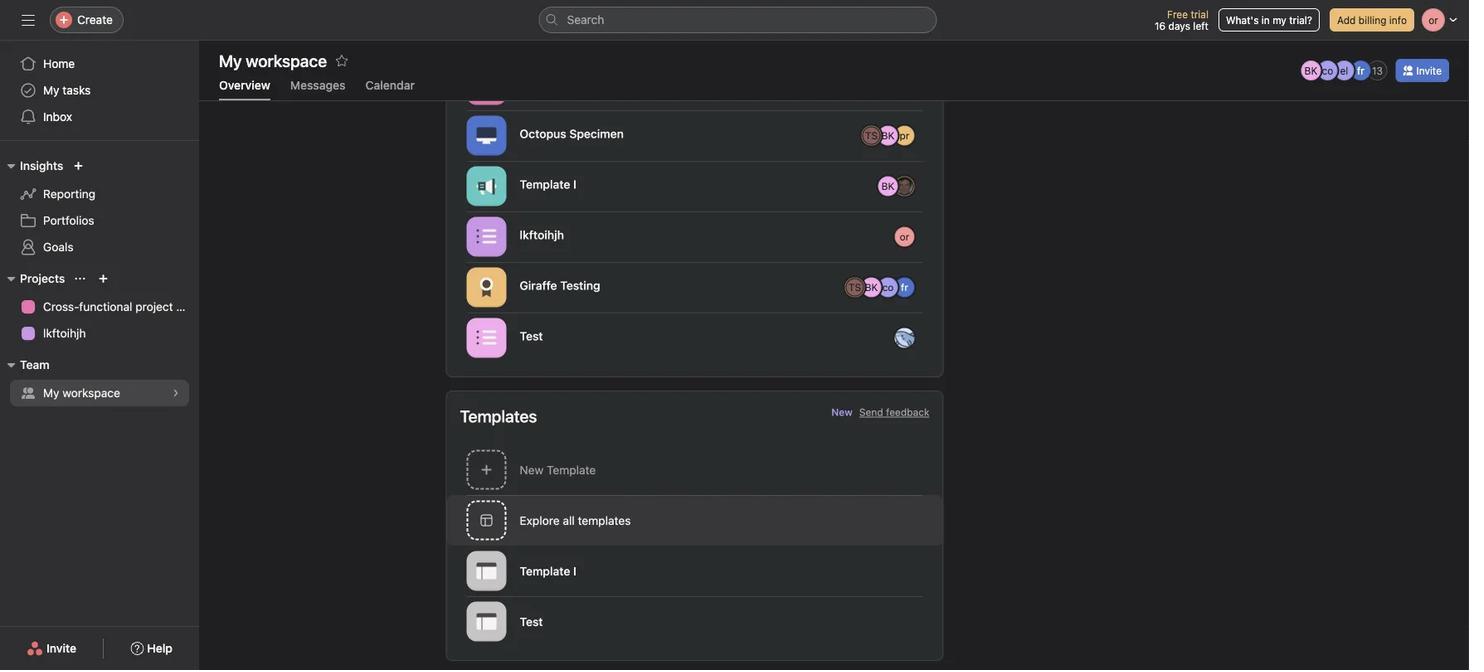 Task type: locate. For each thing, give the bounding box(es) containing it.
1 horizontal spatial co
[[1322, 65, 1334, 76]]

teams element
[[0, 350, 199, 410]]

0 horizontal spatial ts
[[849, 282, 861, 293]]

explore all templates
[[520, 514, 631, 528]]

0 horizontal spatial fr
[[901, 282, 909, 293]]

0 vertical spatial template
[[520, 178, 570, 191]]

0 horizontal spatial lkftoihjh
[[43, 327, 86, 340]]

template down explore
[[520, 565, 570, 578]]

1 vertical spatial invite
[[47, 642, 76, 656]]

template i
[[520, 178, 577, 191], [520, 565, 577, 578]]

template down octopus on the left top
[[520, 178, 570, 191]]

octopus specimen
[[520, 127, 624, 141]]

0 vertical spatial invite
[[1417, 65, 1442, 76]]

invite button
[[1396, 59, 1450, 82], [16, 634, 87, 664]]

0 vertical spatial template image
[[477, 561, 497, 581]]

2 template image from the top
[[477, 612, 497, 632]]

team
[[20, 358, 49, 372]]

0 vertical spatial lkftoihjh
[[520, 228, 564, 242]]

1 vertical spatial my
[[43, 386, 59, 400]]

my tasks
[[43, 83, 91, 97]]

1 horizontal spatial invite button
[[1396, 59, 1450, 82]]

i down octopus specimen
[[574, 178, 577, 191]]

0 vertical spatial i
[[574, 178, 577, 191]]

fr right el
[[1358, 65, 1365, 76]]

info
[[1390, 14, 1407, 26]]

computer image
[[477, 126, 497, 146]]

template i down octopus on the left top
[[520, 178, 577, 191]]

lkftoihjh up giraffe on the top of page
[[520, 228, 564, 242]]

template i down explore
[[520, 565, 577, 578]]

lkftoihjh
[[520, 228, 564, 242], [43, 327, 86, 340]]

search list box
[[539, 7, 937, 33]]

cross-functional project plan link
[[10, 294, 199, 320]]

i
[[574, 178, 577, 191], [574, 565, 577, 578]]

template image inside test link
[[477, 612, 497, 632]]

template
[[520, 178, 570, 191], [547, 463, 596, 477], [520, 565, 570, 578]]

0 vertical spatial template i
[[520, 178, 577, 191]]

reporting
[[43, 187, 96, 201]]

lkftoihjh inside projects element
[[43, 327, 86, 340]]

bk
[[1305, 65, 1318, 76], [882, 130, 895, 141], [882, 180, 895, 192], [865, 282, 878, 293]]

giraffe testing
[[520, 279, 601, 293]]

1 vertical spatial fr
[[901, 282, 909, 293]]

global element
[[0, 41, 199, 140]]

search button
[[539, 7, 937, 33]]

inbox link
[[10, 104, 189, 130]]

el
[[1341, 65, 1349, 76]]

functional
[[79, 300, 132, 314]]

1 vertical spatial test
[[520, 615, 543, 629]]

lkftoihjh down cross- at left top
[[43, 327, 86, 340]]

portfolios
[[43, 214, 94, 227]]

add
[[1338, 14, 1356, 26]]

test
[[520, 329, 543, 343], [520, 615, 543, 629]]

1 vertical spatial ts
[[849, 282, 861, 293]]

1 vertical spatial i
[[574, 565, 577, 578]]

calendar
[[366, 78, 415, 92]]

1 vertical spatial co
[[883, 282, 894, 293]]

days
[[1169, 20, 1191, 32]]

0 vertical spatial test
[[520, 329, 543, 343]]

template image
[[477, 561, 497, 581], [477, 612, 497, 632]]

new up explore
[[520, 463, 544, 477]]

fr up ra
[[901, 282, 909, 293]]

my tasks link
[[10, 77, 189, 104]]

portfolios link
[[10, 207, 189, 234]]

trial
[[1191, 8, 1209, 20]]

2 my from the top
[[43, 386, 59, 400]]

my
[[43, 83, 59, 97], [43, 386, 59, 400]]

left
[[1194, 20, 1209, 32]]

fr
[[1358, 65, 1365, 76], [901, 282, 909, 293]]

my down team
[[43, 386, 59, 400]]

ts
[[865, 130, 878, 141], [849, 282, 861, 293]]

add to starred image
[[335, 54, 349, 67]]

1 horizontal spatial new
[[832, 407, 853, 418]]

octopus
[[520, 127, 567, 141]]

1 vertical spatial template image
[[477, 612, 497, 632]]

templates
[[460, 407, 537, 426]]

show options, current sort, top image
[[75, 274, 85, 284]]

1 horizontal spatial lkftoihjh
[[520, 228, 564, 242]]

i down explore all templates
[[574, 565, 577, 578]]

1 my from the top
[[43, 83, 59, 97]]

invite for leftmost invite "button"
[[47, 642, 76, 656]]

1 horizontal spatial invite
[[1417, 65, 1442, 76]]

lkftoihjh link
[[10, 320, 189, 347]]

0 vertical spatial fr
[[1358, 65, 1365, 76]]

0 vertical spatial new
[[832, 407, 853, 418]]

template up all
[[547, 463, 596, 477]]

my left tasks
[[43, 83, 59, 97]]

2 vertical spatial template
[[520, 565, 570, 578]]

1 vertical spatial new
[[520, 463, 544, 477]]

0 horizontal spatial invite
[[47, 642, 76, 656]]

1 vertical spatial invite button
[[16, 634, 87, 664]]

search
[[567, 13, 605, 27]]

invite
[[1417, 65, 1442, 76], [47, 642, 76, 656]]

my inside "link"
[[43, 386, 59, 400]]

all
[[563, 514, 575, 528]]

cross-
[[43, 300, 79, 314]]

co
[[1322, 65, 1334, 76], [883, 282, 894, 293]]

my inside global element
[[43, 83, 59, 97]]

send
[[860, 407, 884, 418]]

template image inside template i link
[[477, 561, 497, 581]]

new
[[832, 407, 853, 418], [520, 463, 544, 477]]

2 template i from the top
[[520, 565, 577, 578]]

ra
[[898, 332, 912, 344]]

1 vertical spatial template i
[[520, 565, 577, 578]]

projects
[[20, 272, 65, 285]]

new left send
[[832, 407, 853, 418]]

create button
[[50, 7, 124, 33]]

16
[[1155, 20, 1166, 32]]

template i link
[[447, 546, 943, 597]]

home
[[43, 57, 75, 71]]

projects element
[[0, 264, 199, 350]]

1 template image from the top
[[477, 561, 497, 581]]

what's
[[1226, 14, 1259, 26]]

0 horizontal spatial new
[[520, 463, 544, 477]]

0 vertical spatial my
[[43, 83, 59, 97]]

or
[[900, 231, 910, 243]]

1 vertical spatial lkftoihjh
[[43, 327, 86, 340]]

0 vertical spatial ts
[[865, 130, 878, 141]]

ja
[[900, 180, 910, 192]]

new image
[[73, 161, 83, 171]]



Task type: vqa. For each thing, say whether or not it's contained in the screenshot.
chart
no



Task type: describe. For each thing, give the bounding box(es) containing it.
ribbon image
[[477, 278, 497, 298]]

free
[[1168, 8, 1188, 20]]

list image
[[477, 227, 497, 247]]

explore
[[520, 514, 560, 528]]

new project or portfolio image
[[98, 274, 108, 284]]

send feedback link
[[860, 405, 930, 420]]

1 horizontal spatial ts
[[865, 130, 878, 141]]

add billing info button
[[1330, 8, 1415, 32]]

help button
[[120, 634, 183, 664]]

messages link
[[290, 78, 346, 100]]

2 i from the top
[[574, 565, 577, 578]]

1 template i from the top
[[520, 178, 577, 191]]

my workspace
[[219, 51, 327, 70]]

goals link
[[10, 234, 189, 261]]

calendar link
[[366, 78, 415, 100]]

inbox
[[43, 110, 72, 124]]

1 i from the top
[[574, 178, 577, 191]]

project
[[135, 300, 173, 314]]

megaphone image
[[477, 176, 497, 196]]

trial?
[[1290, 14, 1313, 26]]

cross-functional project plan
[[43, 300, 199, 314]]

see details, my workspace image
[[171, 388, 181, 398]]

new for new template
[[520, 463, 544, 477]]

1 vertical spatial template
[[547, 463, 596, 477]]

giraffe
[[520, 279, 557, 293]]

my workspace
[[43, 386, 120, 400]]

0 vertical spatial co
[[1322, 65, 1334, 76]]

reporting link
[[10, 181, 189, 207]]

feedback
[[886, 407, 930, 418]]

plan
[[176, 300, 199, 314]]

new send feedback
[[832, 407, 930, 418]]

in
[[1262, 14, 1270, 26]]

test link
[[447, 597, 943, 647]]

my for my workspace
[[43, 386, 59, 400]]

help
[[147, 642, 173, 656]]

hide sidebar image
[[22, 13, 35, 27]]

goals
[[43, 240, 74, 254]]

home link
[[10, 51, 189, 77]]

tasks
[[63, 83, 91, 97]]

insights button
[[0, 156, 63, 176]]

overview link
[[219, 78, 270, 100]]

1 horizontal spatial fr
[[1358, 65, 1365, 76]]

projects button
[[0, 269, 65, 289]]

invite for topmost invite "button"
[[1417, 65, 1442, 76]]

0 horizontal spatial co
[[883, 282, 894, 293]]

list image
[[477, 328, 497, 348]]

pr
[[900, 130, 910, 141]]

0 horizontal spatial invite button
[[16, 634, 87, 664]]

what's in my trial?
[[1226, 14, 1313, 26]]

templates
[[578, 514, 631, 528]]

my workspace link
[[10, 380, 189, 407]]

0 vertical spatial invite button
[[1396, 59, 1450, 82]]

2 test from the top
[[520, 615, 543, 629]]

my for my tasks
[[43, 83, 59, 97]]

free trial 16 days left
[[1155, 8, 1209, 32]]

insights element
[[0, 151, 199, 264]]

overview
[[219, 78, 270, 92]]

specimen
[[570, 127, 624, 141]]

create
[[77, 13, 113, 27]]

my
[[1273, 14, 1287, 26]]

insights
[[20, 159, 63, 173]]

new template
[[520, 463, 596, 477]]

team button
[[0, 355, 49, 375]]

messages
[[290, 78, 346, 92]]

workspace
[[63, 386, 120, 400]]

add billing info
[[1338, 14, 1407, 26]]

new for new send feedback
[[832, 407, 853, 418]]

billing
[[1359, 14, 1387, 26]]

1 test from the top
[[520, 329, 543, 343]]

13
[[1372, 65, 1383, 76]]

what's in my trial? button
[[1219, 8, 1320, 32]]

testing
[[560, 279, 601, 293]]



